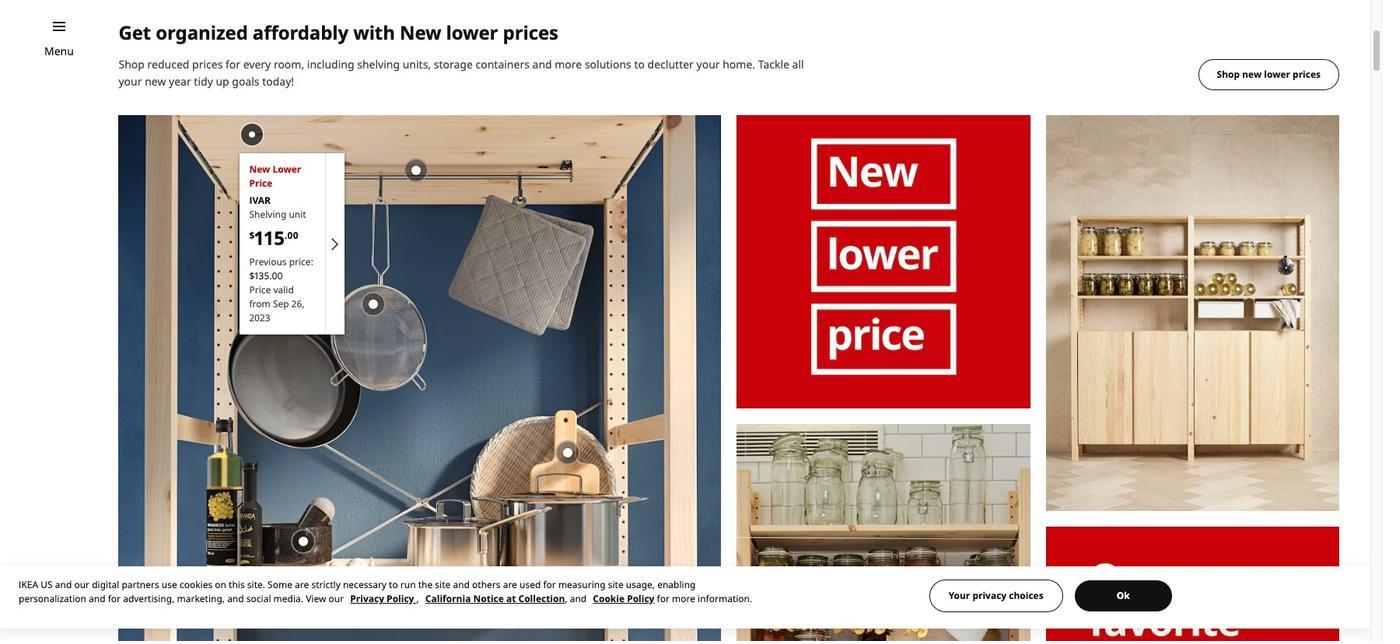 Task type: vqa. For each thing, say whether or not it's contained in the screenshot.
99 within the new utespelare gaming desk $ 269 . 99
no



Task type: describe. For each thing, give the bounding box(es) containing it.
california notice at collection link
[[425, 592, 565, 605]]

for inside shop reduced prices for every room, including shelving units, storage containers and more solutions to declutter your home. tackle all your new year tidy up goals today!
[[226, 56, 240, 71]]

2 , from the left
[[565, 592, 568, 605]]

2 are from the left
[[503, 578, 517, 591]]

media.
[[274, 592, 303, 605]]

0 horizontal spatial lower
[[446, 19, 498, 45]]

menu
[[44, 44, 74, 58]]

collection
[[519, 592, 565, 605]]

room,
[[274, 56, 304, 71]]

affordably
[[253, 19, 349, 45]]

$ inside new lower price ivar shelving unit $ 115 . 00
[[249, 228, 255, 242]]

your privacy choices button
[[929, 580, 1063, 612]]

year
[[169, 74, 191, 88]]

2 site from the left
[[608, 578, 624, 591]]

. inside new lower price ivar shelving unit $ 115 . 00
[[285, 228, 287, 242]]

us
[[41, 578, 53, 591]]

2 policy from the left
[[627, 592, 655, 605]]

cookies
[[180, 578, 213, 591]]

from
[[249, 297, 271, 310]]

with
[[353, 19, 395, 45]]

on
[[215, 578, 226, 591]]

solutions
[[585, 56, 632, 71]]

enabling
[[658, 578, 696, 591]]

partners
[[122, 578, 159, 591]]

and inside shop reduced prices for every room, including shelving units, storage containers and more solutions to declutter your home. tackle all your new year tidy up goals today!
[[533, 56, 552, 71]]

some
[[268, 578, 292, 591]]

and right the us
[[55, 578, 72, 591]]

previous
[[249, 255, 287, 268]]

used
[[520, 578, 541, 591]]

privacy
[[350, 592, 384, 605]]

more for information.
[[672, 592, 696, 605]]

california
[[425, 592, 471, 605]]

cookie policy link
[[593, 592, 655, 605]]

digital
[[92, 578, 119, 591]]

organized
[[156, 19, 248, 45]]

information.
[[698, 592, 753, 605]]

goals
[[232, 74, 260, 88]]

this
[[229, 578, 245, 591]]

your
[[949, 589, 970, 602]]

price:
[[289, 255, 313, 268]]

containers
[[476, 56, 530, 71]]

0 vertical spatial new
[[400, 19, 441, 45]]

ok
[[1117, 589, 1130, 602]]

usage,
[[626, 578, 655, 591]]

. inside previous price: $ 135 . 00 price valid from sep 26, 2023
[[269, 269, 272, 282]]

for up privacy policy , california notice at collection , and cookie policy for more information.
[[543, 578, 556, 591]]

every
[[243, 56, 271, 71]]

and down this
[[227, 592, 244, 605]]

26,
[[292, 297, 305, 310]]

1 policy from the left
[[387, 592, 414, 605]]

social
[[246, 592, 271, 605]]

get
[[119, 19, 151, 45]]

prices inside shop reduced prices for every room, including shelving units, storage containers and more solutions to declutter your home. tackle all your new year tidy up goals today!
[[192, 56, 223, 71]]

for down the digital
[[108, 592, 121, 605]]

storage
[[434, 56, 473, 71]]

today!
[[262, 74, 294, 88]]

your privacy choices
[[949, 589, 1044, 602]]

1 horizontal spatial our
[[329, 592, 344, 605]]

shop new lower prices button
[[1199, 59, 1340, 90]]

new lower price image
[[737, 115, 1031, 408]]

privacy policy , california notice at collection , and cookie policy for more information.
[[350, 592, 753, 605]]

privacy policy link
[[350, 592, 417, 605]]

price inside new lower price ivar shelving unit $ 115 . 00
[[249, 177, 273, 190]]

products shown on image element
[[240, 154, 345, 334]]

for down enabling
[[657, 592, 670, 605]]

site.
[[247, 578, 265, 591]]

115
[[255, 225, 285, 251]]

ikea
[[19, 578, 38, 591]]

reduced
[[147, 56, 189, 71]]

tackle
[[758, 56, 790, 71]]

home.
[[723, 56, 756, 71]]

tidy
[[194, 74, 213, 88]]

the
[[418, 578, 433, 591]]

prices inside 'button'
[[1293, 67, 1321, 81]]

1 , from the left
[[417, 592, 419, 605]]

valid
[[273, 283, 294, 296]]

previous price: $ 135 . 00 price valid from sep 26, 2023
[[249, 255, 313, 324]]

more for solutions
[[555, 56, 582, 71]]

shelving
[[357, 56, 400, 71]]

run
[[401, 578, 416, 591]]

ikea us and our digital partners use cookies on this site. some are strictly necessary to run the site and others are used for measuring site usage, enabling personalization and for advertising, marketing, and social media. view our
[[19, 578, 696, 605]]

0 vertical spatial your
[[697, 56, 720, 71]]

shelving
[[249, 208, 287, 221]]

our favorite products at reduced prices image
[[1046, 527, 1340, 641]]

use
[[162, 578, 177, 591]]



Task type: locate. For each thing, give the bounding box(es) containing it.
price up from
[[249, 283, 271, 296]]

our down strictly
[[329, 592, 344, 605]]

0 horizontal spatial your
[[119, 74, 142, 88]]

and up california
[[453, 578, 470, 591]]

00 up valid
[[272, 269, 283, 282]]

policy down usage, at the bottom of page
[[627, 592, 655, 605]]

0 horizontal spatial policy
[[387, 592, 414, 605]]

1 vertical spatial your
[[119, 74, 142, 88]]

are
[[295, 578, 309, 591], [503, 578, 517, 591]]

1 horizontal spatial .
[[285, 228, 287, 242]]

units,
[[403, 56, 431, 71]]

new left lower
[[249, 163, 270, 176]]

1 are from the left
[[295, 578, 309, 591]]

price up ivar
[[249, 177, 273, 190]]

. down shelving
[[285, 228, 287, 242]]

$ down previous
[[249, 269, 255, 282]]

sep
[[273, 297, 289, 310]]

declutter
[[648, 56, 694, 71]]

your left home.
[[697, 56, 720, 71]]

0 vertical spatial to
[[634, 56, 645, 71]]

0 horizontal spatial .
[[269, 269, 272, 282]]

1 horizontal spatial shelving image
[[737, 424, 1031, 641]]

.
[[285, 228, 287, 242], [269, 269, 272, 282]]

1 vertical spatial $
[[249, 269, 255, 282]]

1 vertical spatial .
[[269, 269, 272, 282]]

1 horizontal spatial shop
[[1217, 67, 1240, 81]]

0 horizontal spatial 00
[[272, 269, 283, 282]]

privacy
[[973, 589, 1007, 602]]

0 horizontal spatial shelving image
[[119, 115, 721, 641]]

at
[[506, 592, 516, 605]]

lower
[[273, 163, 301, 176]]

1 $ from the top
[[249, 228, 255, 242]]

. down previous
[[269, 269, 272, 282]]

1 vertical spatial to
[[389, 578, 398, 591]]

shop for shop reduced prices for every room, including shelving units, storage containers and more solutions to declutter your home. tackle all your new year tidy up goals today!
[[119, 56, 145, 71]]

0 horizontal spatial prices
[[192, 56, 223, 71]]

1 vertical spatial 00
[[272, 269, 283, 282]]

1 horizontal spatial new
[[1243, 67, 1262, 81]]

and down the digital
[[89, 592, 105, 605]]

1 horizontal spatial to
[[634, 56, 645, 71]]

1 vertical spatial new
[[249, 163, 270, 176]]

to left declutter
[[634, 56, 645, 71]]

up
[[216, 74, 229, 88]]

more down enabling
[[672, 592, 696, 605]]

1 site from the left
[[435, 578, 451, 591]]

new
[[1243, 67, 1262, 81], [145, 74, 166, 88]]

1 vertical spatial price
[[249, 283, 271, 296]]

shop inside shop reduced prices for every room, including shelving units, storage containers and more solutions to declutter your home. tackle all your new year tidy up goals today!
[[119, 56, 145, 71]]

, down measuring
[[565, 592, 568, 605]]

to inside shop reduced prices for every room, including shelving units, storage containers and more solutions to declutter your home. tackle all your new year tidy up goals today!
[[634, 56, 645, 71]]

strictly
[[311, 578, 341, 591]]

unit
[[289, 208, 306, 221]]

and down measuring
[[570, 592, 587, 605]]

your down get
[[119, 74, 142, 88]]

for up up
[[226, 56, 240, 71]]

site up the 'cookie'
[[608, 578, 624, 591]]

1 vertical spatial more
[[672, 592, 696, 605]]

$
[[249, 228, 255, 242], [249, 269, 255, 282]]

are up at
[[503, 578, 517, 591]]

policy down run
[[387, 592, 414, 605]]

your
[[697, 56, 720, 71], [119, 74, 142, 88]]

new
[[400, 19, 441, 45], [249, 163, 270, 176]]

1 horizontal spatial site
[[608, 578, 624, 591]]

shop for shop new lower prices
[[1217, 67, 1240, 81]]

necessary
[[343, 578, 387, 591]]

to inside ikea us and our digital partners use cookies on this site. some are strictly necessary to run the site and others are used for measuring site usage, enabling personalization and for advertising, marketing, and social media. view our
[[389, 578, 398, 591]]

new inside new lower price ivar shelving unit $ 115 . 00
[[249, 163, 270, 176]]

1 horizontal spatial 00
[[287, 228, 299, 242]]

for
[[226, 56, 240, 71], [543, 578, 556, 591], [108, 592, 121, 605], [657, 592, 670, 605]]

00 down unit
[[287, 228, 299, 242]]

0 vertical spatial 00
[[287, 228, 299, 242]]

0 horizontal spatial shop
[[119, 56, 145, 71]]

prices
[[503, 19, 558, 45], [192, 56, 223, 71], [1293, 67, 1321, 81]]

and right containers
[[533, 56, 552, 71]]

1 horizontal spatial ,
[[565, 592, 568, 605]]

more
[[555, 56, 582, 71], [672, 592, 696, 605]]

policy
[[387, 592, 414, 605], [627, 592, 655, 605]]

1 horizontal spatial new
[[400, 19, 441, 45]]

personalization
[[19, 592, 86, 605]]

others
[[472, 578, 501, 591]]

1 horizontal spatial more
[[672, 592, 696, 605]]

advertising,
[[123, 592, 175, 605]]

00 inside new lower price ivar shelving unit $ 115 . 00
[[287, 228, 299, 242]]

are up media.
[[295, 578, 309, 591]]

menu button
[[44, 43, 74, 60]]

and
[[533, 56, 552, 71], [55, 578, 72, 591], [453, 578, 470, 591], [89, 592, 105, 605], [227, 592, 244, 605], [570, 592, 587, 605]]

cookie
[[593, 592, 625, 605]]

00 inside previous price: $ 135 . 00 price valid from sep 26, 2023
[[272, 269, 283, 282]]

to
[[634, 56, 645, 71], [389, 578, 398, 591]]

,
[[417, 592, 419, 605], [565, 592, 568, 605]]

get organized affordably with new lower prices
[[119, 19, 558, 45]]

0 vertical spatial price
[[249, 177, 273, 190]]

lower
[[446, 19, 498, 45], [1265, 67, 1291, 81]]

1 horizontal spatial your
[[697, 56, 720, 71]]

shop new lower prices
[[1217, 67, 1321, 81]]

1 vertical spatial lower
[[1265, 67, 1291, 81]]

1 vertical spatial our
[[329, 592, 344, 605]]

ok button
[[1075, 580, 1172, 612]]

marketing,
[[177, 592, 225, 605]]

0 horizontal spatial new
[[249, 163, 270, 176]]

view
[[306, 592, 326, 605]]

shop inside 'button'
[[1217, 67, 1240, 81]]

lower inside 'button'
[[1265, 67, 1291, 81]]

1 horizontal spatial prices
[[503, 19, 558, 45]]

0 vertical spatial .
[[285, 228, 287, 242]]

shop reduced prices for every room, including shelving units, storage containers and more solutions to declutter your home. tackle all your new year tidy up goals today!
[[119, 56, 804, 88]]

1 horizontal spatial are
[[503, 578, 517, 591]]

135
[[255, 269, 269, 282]]

site up california
[[435, 578, 451, 591]]

notice
[[473, 592, 504, 605]]

$ down shelving
[[249, 228, 255, 242]]

2 $ from the top
[[249, 269, 255, 282]]

2 horizontal spatial shelving image
[[1046, 115, 1340, 511]]

new lower price ivar shelving unit $ 115 . 00
[[249, 163, 306, 251]]

site
[[435, 578, 451, 591], [608, 578, 624, 591]]

more left solutions
[[555, 56, 582, 71]]

0 vertical spatial lower
[[446, 19, 498, 45]]

0 horizontal spatial our
[[74, 578, 90, 591]]

0 vertical spatial more
[[555, 56, 582, 71]]

more inside shop reduced prices for every room, including shelving units, storage containers and more solutions to declutter your home. tackle all your new year tidy up goals today!
[[555, 56, 582, 71]]

0 horizontal spatial to
[[389, 578, 398, 591]]

new up "units,"
[[400, 19, 441, 45]]

00
[[287, 228, 299, 242], [272, 269, 283, 282]]

price inside previous price: $ 135 . 00 price valid from sep 26, 2023
[[249, 283, 271, 296]]

all
[[792, 56, 804, 71]]

shelving image
[[119, 115, 721, 641], [1046, 115, 1340, 511], [737, 424, 1031, 641]]

0 horizontal spatial new
[[145, 74, 166, 88]]

, down the
[[417, 592, 419, 605]]

0 horizontal spatial more
[[555, 56, 582, 71]]

0 horizontal spatial are
[[295, 578, 309, 591]]

new inside 'button'
[[1243, 67, 1262, 81]]

$ inside previous price: $ 135 . 00 price valid from sep 26, 2023
[[249, 269, 255, 282]]

to left run
[[389, 578, 398, 591]]

1 horizontal spatial lower
[[1265, 67, 1291, 81]]

0 vertical spatial $
[[249, 228, 255, 242]]

0 horizontal spatial ,
[[417, 592, 419, 605]]

1 price from the top
[[249, 177, 273, 190]]

choices
[[1009, 589, 1044, 602]]

our left the digital
[[74, 578, 90, 591]]

2 price from the top
[[249, 283, 271, 296]]

including
[[307, 56, 354, 71]]

price
[[249, 177, 273, 190], [249, 283, 271, 296]]

ivar
[[249, 194, 271, 207]]

shop
[[119, 56, 145, 71], [1217, 67, 1240, 81]]

measuring
[[559, 578, 606, 591]]

new inside shop reduced prices for every room, including shelving units, storage containers and more solutions to declutter your home. tackle all your new year tidy up goals today!
[[145, 74, 166, 88]]

1 horizontal spatial policy
[[627, 592, 655, 605]]

0 vertical spatial our
[[74, 578, 90, 591]]

2 horizontal spatial prices
[[1293, 67, 1321, 81]]

0 horizontal spatial site
[[435, 578, 451, 591]]

2023
[[249, 311, 270, 324]]



